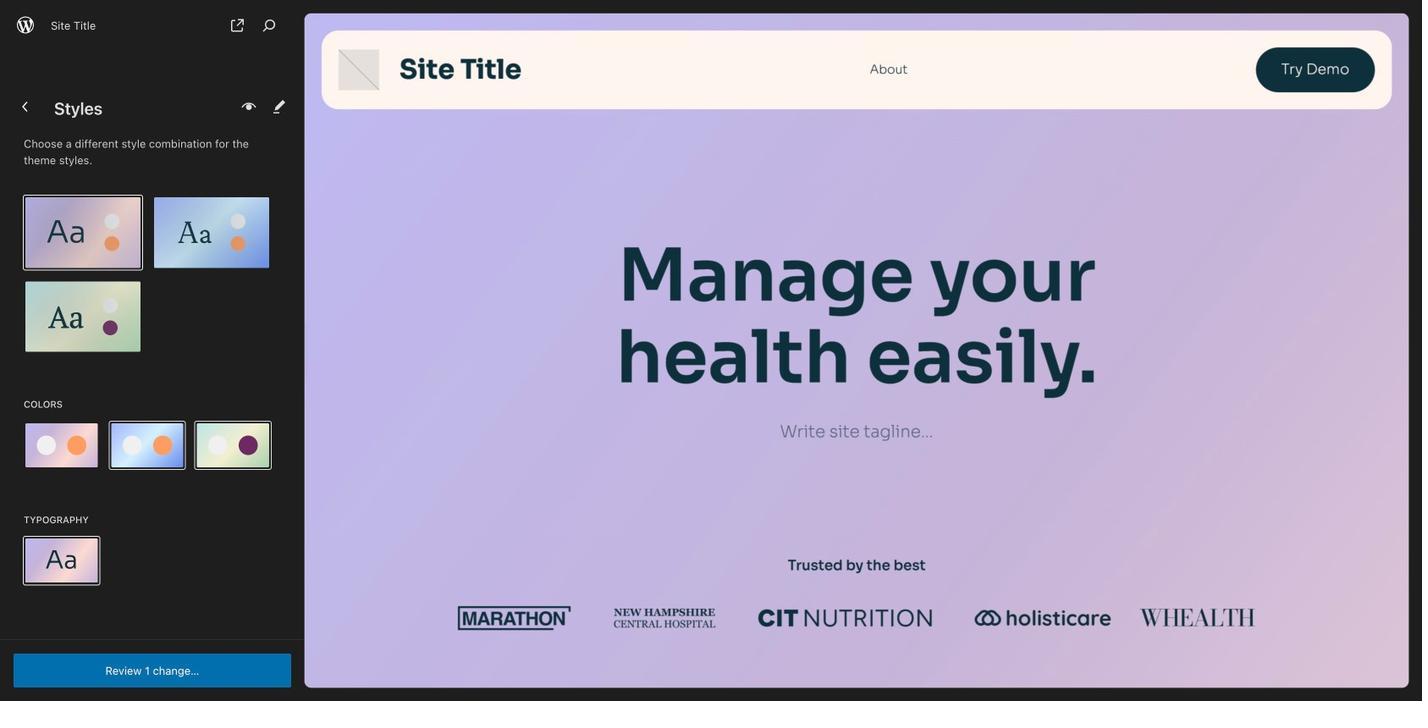 Task type: vqa. For each thing, say whether or not it's contained in the screenshot.
SETTINGS image
no



Task type: describe. For each thing, give the bounding box(es) containing it.
style book image
[[239, 97, 259, 117]]

back image
[[15, 97, 36, 117]]

edit styles image
[[269, 97, 290, 117]]



Task type: locate. For each thing, give the bounding box(es) containing it.
open command palette image
[[259, 15, 279, 36]]

view site (opens in a new tab) image
[[227, 15, 248, 36]]



